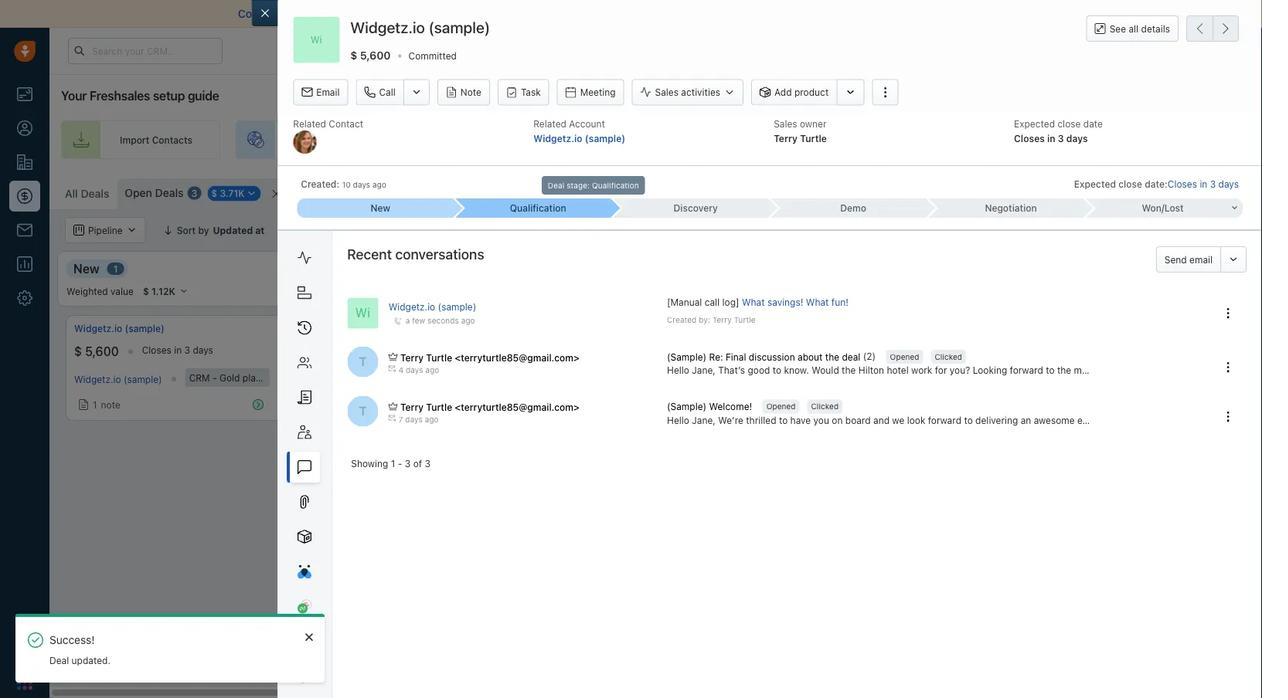 Task type: vqa. For each thing, say whether or not it's contained in the screenshot.
sales
yes



Task type: describe. For each thing, give the bounding box(es) containing it.
2 horizontal spatial the
[[1058, 365, 1072, 376]]

all
[[1129, 23, 1139, 34]]

days right 7
[[405, 415, 423, 424]]

import deals button
[[1066, 179, 1152, 205]]

days inside created: 10 days ago
[[353, 180, 370, 189]]

conversations.
[[641, 7, 716, 20]]

won
[[1142, 203, 1162, 214]]

1 acme inc (sample) link from the top
[[326, 322, 409, 336]]

terry inside the [ manual call log ] what savings! what fun! created by: terry turtle
[[713, 316, 732, 324]]

1 vertical spatial outgoing image
[[389, 365, 396, 373]]

0 vertical spatial email
[[611, 7, 638, 20]]

closes in nov
[[381, 345, 441, 356]]

1 vertical spatial $ 5,600
[[74, 345, 119, 359]]

ago right the seconds
[[461, 316, 475, 325]]

of inside "widgetz.io (sample)" dialog
[[413, 459, 422, 469]]

forward
[[1010, 365, 1044, 376]]

expected close date: closes in 3 days
[[1075, 179, 1239, 190]]

qualification link
[[455, 199, 612, 218]]

⌘ o
[[377, 189, 396, 199]]

terry inside sales owner terry turtle
[[774, 133, 798, 144]]

invite
[[495, 134, 519, 145]]

terry up 7 days ago
[[400, 402, 424, 413]]

pipeline
[[1165, 134, 1201, 145]]

setup
[[153, 89, 185, 103]]

crm - gold plan monthly (sample)
[[189, 373, 340, 383]]

days up 'crm - gold plan monthly (sample)' on the left bottom
[[193, 345, 213, 356]]

email
[[316, 87, 340, 98]]

few
[[412, 316, 426, 325]]

add deal
[[1207, 186, 1247, 197]]

12 more... button
[[295, 183, 370, 205]]

email inside send email "button"
[[1190, 254, 1213, 265]]

nov
[[423, 345, 441, 356]]

see all details button
[[1087, 15, 1179, 42]]

created: 10 days ago
[[301, 179, 387, 190]]

send email
[[1165, 254, 1213, 265]]

ago inside created: 10 days ago
[[373, 180, 387, 189]]

gold for month
[[1193, 373, 1213, 383]]

enable
[[499, 7, 534, 20]]

your right invite
[[522, 134, 542, 145]]

container_wx8msf4aqz5i3rn1 image inside all deal owners button
[[392, 225, 402, 236]]

note for $ 5,600
[[101, 400, 120, 411]]

related account widgetz.io (sample)
[[534, 118, 626, 144]]

call
[[379, 87, 396, 98]]

related for related contact
[[293, 118, 326, 129]]

all for all deal owners
[[409, 225, 420, 236]]

recent conversations
[[347, 246, 484, 262]]

(sample) welcome!
[[667, 402, 752, 413]]

(2)
[[863, 351, 876, 362]]

send email button
[[1157, 247, 1221, 273]]

Search your CRM... text field
[[68, 38, 223, 64]]

about
[[798, 352, 823, 363]]

deliverability
[[409, 7, 475, 20]]

widgetz.io (sample) up committed
[[350, 18, 490, 36]]

committed
[[409, 51, 457, 61]]

expected for expected close date
[[1014, 118, 1055, 129]]

see
[[1110, 23, 1127, 34]]

widgetz.io (sample) down closes in 3 days
[[74, 374, 162, 385]]

owners
[[445, 225, 477, 236]]

deal updated.
[[49, 656, 111, 667]]

1 inc from the top
[[353, 324, 367, 334]]

activities
[[681, 87, 721, 98]]

route leads to your team
[[669, 134, 780, 145]]

0 horizontal spatial opened
[[767, 402, 796, 411]]

$ for acme inc (sample)
[[326, 345, 333, 359]]

$ 100
[[326, 345, 358, 359]]

showing 1 - 3 of 3
[[351, 459, 431, 469]]

send
[[1165, 254, 1187, 265]]

1 horizontal spatial and
[[1090, 225, 1107, 236]]

terry turtle <terryturtle85@gmail.com> for (sample) welcome!
[[400, 402, 580, 413]]

close image
[[305, 633, 313, 642]]

(sample) down the $ 100
[[302, 373, 340, 383]]

outgoing image
[[389, 415, 396, 423]]

0 horizontal spatial clicked
[[811, 402, 839, 411]]

(sample) up closes in nov
[[369, 324, 409, 334]]

1 what from the left
[[742, 297, 765, 308]]

(sample) down closes in 3 days
[[124, 374, 162, 385]]

to right forward
[[1046, 365, 1055, 376]]

deal
[[842, 352, 861, 363]]

jane,
[[692, 365, 716, 376]]

(sample) up the seconds
[[438, 301, 477, 312]]

2 acme inc (sample) link from the top
[[326, 373, 407, 383]]

in for closes in nov
[[413, 345, 421, 356]]

meeting
[[580, 87, 616, 98]]

(sample) re: final discussion about the deal button
[[667, 351, 863, 364]]

in inside expected close date closes in 3 days
[[1048, 133, 1056, 144]]

terry up 4 days ago
[[400, 353, 424, 364]]

0 horizontal spatial 5,600
[[85, 345, 119, 359]]

re:
[[709, 352, 723, 363]]

- for crm - gold plan month
[[1186, 373, 1190, 383]]

to right the mailbox
[[352, 7, 363, 20]]

leads inside 'link'
[[697, 134, 721, 145]]

all deals
[[65, 187, 109, 200]]

product
[[795, 87, 829, 98]]

import deals
[[1087, 186, 1144, 197]]

deal up 'search' field
[[1227, 186, 1247, 197]]

open deals 3
[[125, 187, 197, 199]]

sales
[[1140, 134, 1163, 145]]

1 leads from the left
[[369, 134, 393, 145]]

2 vertical spatial qualification
[[324, 261, 398, 276]]

container_wx8msf4aqz5i3rn1 image inside settings "popup button"
[[999, 186, 1010, 197]]

turtle up 7 days ago
[[426, 402, 452, 413]]

owner
[[800, 118, 827, 129]]

monthly
[[264, 373, 299, 383]]

0 vertical spatial of
[[598, 7, 608, 20]]

$ for widgetz.io (sample)
[[74, 345, 82, 359]]

<terryturtle85@gmail.com> for (sample) re: final discussion about the deal
[[455, 353, 580, 364]]

100
[[336, 345, 358, 359]]

days inside expected close date closes in 3 days
[[1067, 133, 1088, 144]]

to down "discussion"
[[773, 365, 782, 376]]

plan for month
[[1216, 373, 1234, 383]]

import for import contacts
[[120, 134, 150, 145]]

deal up conversations
[[423, 225, 443, 236]]

12
[[317, 189, 327, 199]]

1 horizontal spatial the
[[842, 365, 856, 376]]

open deals link
[[125, 186, 184, 201]]

(sample) inside related account widgetz.io (sample)
[[585, 133, 626, 144]]

deals for all
[[81, 187, 109, 200]]

contacts
[[152, 134, 193, 145]]

1 acme inc (sample) from the top
[[326, 324, 409, 334]]

freshworks switcher image
[[17, 675, 32, 691]]

sales activities
[[655, 87, 721, 98]]

crm - gold plan month
[[1162, 373, 1263, 383]]

1 vertical spatial new
[[73, 261, 99, 276]]

your right up
[[1117, 134, 1137, 145]]

for
[[935, 365, 947, 376]]

bring in website leads
[[295, 134, 393, 145]]

widgetz.io inside "link"
[[74, 324, 122, 334]]

0 horizontal spatial and
[[477, 7, 496, 20]]

1 note for 100
[[344, 397, 372, 407]]

invite your team link
[[436, 121, 594, 159]]

your
[[61, 89, 87, 103]]

improve
[[365, 7, 406, 20]]

1 horizontal spatial wi
[[355, 306, 370, 321]]

bring
[[295, 134, 318, 145]]

discussion
[[749, 352, 795, 363]]

(sample) up closes in 3 days
[[125, 324, 164, 334]]

- inside "widgetz.io (sample)" dialog
[[398, 459, 402, 469]]

all deal owners
[[409, 225, 477, 236]]

terry right meeting.
[[1115, 365, 1138, 376]]

mailbox
[[310, 7, 349, 20]]

7 days ago
[[399, 415, 439, 424]]

up
[[1103, 134, 1115, 145]]

in for bring in website leads
[[321, 134, 329, 145]]

forecasting
[[1109, 225, 1162, 236]]

/
[[1162, 203, 1165, 214]]

2-
[[536, 7, 548, 20]]

qualification inside "widgetz.io (sample)" dialog
[[510, 203, 567, 214]]

0 vertical spatial outgoing image
[[392, 316, 403, 327]]

widgetz.io (sample) link down account
[[534, 133, 626, 144]]

5,600 inside "widgetz.io (sample)" dialog
[[360, 49, 391, 62]]

contact
[[329, 118, 364, 129]]

set
[[1086, 134, 1101, 145]]

(sample) re: final discussion about the deal (2)
[[667, 351, 876, 363]]

deal stage: qualification tooltip
[[482, 172, 585, 195]]

sales for sales owner terry turtle
[[774, 118, 798, 129]]

widgetz.io (sample) link up closes in 3 days
[[74, 322, 164, 336]]

2 what from the left
[[806, 297, 829, 308]]



Task type: locate. For each thing, give the bounding box(es) containing it.
0 horizontal spatial team
[[544, 134, 567, 145]]

0 vertical spatial qualification
[[532, 181, 579, 190]]

(sample) right techcave
[[1097, 374, 1135, 385]]

$ inside "widgetz.io (sample)" dialog
[[350, 49, 357, 62]]

container_wx8msf4aqz5i3rn1 image left 2
[[285, 225, 296, 236]]

1 horizontal spatial close
[[1119, 179, 1143, 190]]

leads
[[369, 134, 393, 145], [697, 134, 721, 145]]

deal stage: qualification
[[488, 181, 579, 190]]

(sample) inside (sample) re: final discussion about the deal (2)
[[667, 352, 707, 363]]

inc down 100 on the left of the page
[[353, 373, 366, 383]]

1 vertical spatial add
[[1207, 186, 1225, 197]]

and
[[477, 7, 496, 20], [1090, 225, 1107, 236]]

days
[[1067, 133, 1088, 144], [1219, 179, 1239, 190], [353, 180, 370, 189], [193, 345, 213, 356], [406, 366, 423, 374], [405, 415, 423, 424]]

new
[[371, 203, 390, 214], [73, 261, 99, 276]]

<terryturtle85@gmail.com> up products on the bottom
[[455, 353, 580, 364]]

1 crm from the left
[[189, 373, 210, 383]]

1 horizontal spatial team
[[758, 134, 780, 145]]

expected for expected close date:
[[1075, 179, 1116, 190]]

plan left monthly
[[243, 373, 261, 383]]

qualification down deal stage: qualification
[[510, 203, 567, 214]]

your
[[284, 7, 307, 20], [522, 134, 542, 145], [735, 134, 755, 145], [1117, 134, 1137, 145]]

set up your sales pipeline
[[1086, 134, 1201, 145]]

0 horizontal spatial what
[[742, 297, 765, 308]]

1 vertical spatial inc
[[353, 373, 366, 383]]

ago
[[373, 180, 387, 189], [461, 316, 475, 325], [426, 366, 439, 374], [425, 415, 439, 424]]

0 horizontal spatial $
[[74, 345, 82, 359]]

and left enable
[[477, 7, 496, 20]]

2 acme inc (sample) from the top
[[326, 373, 407, 383]]

1 horizontal spatial note
[[352, 397, 372, 407]]

1 gold from the left
[[220, 373, 240, 383]]

acme inc (sample) link up 100 on the left of the page
[[326, 322, 409, 336]]

close for date:
[[1119, 179, 1143, 190]]

widgetz.io (sample) link up a few seconds ago
[[389, 301, 477, 312]]

0 vertical spatial add
[[775, 87, 792, 98]]

techcave (sample)
[[1053, 374, 1135, 385]]

1 vertical spatial container_wx8msf4aqz5i3rn1 image
[[285, 225, 296, 236]]

0 vertical spatial $ 5,600
[[350, 49, 391, 62]]

set up your sales pipeline link
[[1027, 121, 1228, 159]]

2 leads from the left
[[697, 134, 721, 145]]

demo
[[841, 203, 867, 214]]

0 horizontal spatial container_wx8msf4aqz5i3rn1 image
[[285, 225, 296, 236]]

open
[[125, 187, 152, 199]]

close for date
[[1058, 118, 1081, 129]]

2 related from the left
[[534, 118, 567, 129]]

1 horizontal spatial container_wx8msf4aqz5i3rn1 image
[[999, 186, 1010, 197]]

sales for sales activities
[[655, 87, 679, 98]]

new inside 'link'
[[371, 203, 390, 214]]

1 horizontal spatial add
[[1207, 186, 1225, 197]]

qualification inside tooltip
[[532, 181, 579, 190]]

outgoing image left a at the top
[[392, 316, 403, 327]]

leads right website
[[369, 134, 393, 145]]

quotas and forecasting link
[[1041, 217, 1178, 244]]

0 vertical spatial new
[[371, 203, 390, 214]]

1 vertical spatial qualification
[[510, 203, 567, 214]]

quotas
[[1055, 225, 1088, 236]]

add inside add deal button
[[1207, 186, 1225, 197]]

1 horizontal spatial deals
[[155, 187, 184, 199]]

10
[[342, 180, 351, 189]]

import left contacts
[[120, 134, 150, 145]]

0 horizontal spatial import
[[120, 134, 150, 145]]

0 horizontal spatial expected
[[1014, 118, 1055, 129]]

1 <terryturtle85@gmail.com> from the top
[[455, 353, 580, 364]]

1 vertical spatial (sample)
[[667, 402, 707, 413]]

sales left owner
[[774, 118, 798, 129]]

1 horizontal spatial email
[[1190, 254, 1213, 265]]

0 horizontal spatial note
[[101, 400, 120, 411]]

expected left date
[[1014, 118, 1055, 129]]

freshsales
[[90, 89, 150, 103]]

1 horizontal spatial $
[[326, 345, 333, 359]]

container_wx8msf4aqz5i3rn1 image
[[999, 186, 1010, 197], [285, 225, 296, 236]]

(sample)
[[667, 352, 707, 363], [667, 402, 707, 413]]

your left the mailbox
[[284, 7, 307, 20]]

what right ]
[[742, 297, 765, 308]]

0 horizontal spatial close
[[1058, 118, 1081, 129]]

0 horizontal spatial add
[[775, 87, 792, 98]]

crm down closes in 3 days
[[189, 373, 210, 383]]

fun!
[[832, 297, 849, 308]]

1 vertical spatial sales
[[774, 118, 798, 129]]

(sample) for (sample) welcome!
[[667, 402, 707, 413]]

(sample) inside the (sample) welcome! link
[[667, 402, 707, 413]]

2 filters applied
[[302, 225, 372, 236]]

widgetz.io (sample) up a few seconds ago
[[389, 301, 477, 312]]

<terryturtle85@gmail.com> for (sample) welcome!
[[455, 402, 580, 413]]

1 vertical spatial email
[[1190, 254, 1213, 265]]

task button
[[498, 79, 549, 106]]

1 terry turtle <terryturtle85@gmail.com> from the top
[[400, 353, 580, 364]]

details
[[1142, 23, 1171, 34]]

that's
[[718, 365, 745, 376]]

5,600
[[360, 49, 391, 62], [85, 345, 119, 359]]

acme inc (sample) link down 100 on the left of the page
[[326, 373, 407, 383]]

the inside (sample) re: final discussion about the deal (2)
[[826, 352, 840, 363]]

1 vertical spatial acme
[[326, 373, 350, 383]]

0 vertical spatial acme inc (sample)
[[326, 324, 409, 334]]

0 vertical spatial wi
[[311, 34, 322, 45]]

import for import deals
[[1087, 186, 1117, 197]]

1 horizontal spatial what
[[806, 297, 829, 308]]

1 horizontal spatial clicked
[[935, 353, 963, 362]]

deals left open at the top of the page
[[81, 187, 109, 200]]

add for add product
[[775, 87, 792, 98]]

gold left month
[[1193, 373, 1213, 383]]

1 vertical spatial import
[[1087, 186, 1117, 197]]

team down the add product button in the top right of the page
[[758, 134, 780, 145]]

5,600 up call button
[[360, 49, 391, 62]]

1 horizontal spatial gold
[[1193, 373, 1213, 383]]

1 vertical spatial acme inc (sample) link
[[326, 373, 407, 383]]

email right sync
[[611, 7, 638, 20]]

container_wx8msf4aqz5i3rn1 image
[[392, 225, 402, 236], [1041, 225, 1052, 236], [889, 333, 900, 344], [329, 397, 340, 407], [78, 400, 89, 411]]

Search field
[[1179, 217, 1256, 244]]

new down the all deals
[[73, 261, 99, 276]]

(sample) down account
[[585, 133, 626, 144]]

plan left month
[[1216, 373, 1234, 383]]

1 horizontal spatial all
[[409, 225, 420, 236]]

no products
[[434, 373, 488, 383]]

in for closes in 3 days
[[174, 345, 182, 356]]

widgetz.io (sample) link down closes in 3 days
[[74, 374, 162, 385]]

related for related account widgetz.io (sample)
[[534, 118, 567, 129]]

ago right 7
[[425, 415, 439, 424]]

turtle inside sales owner terry turtle
[[800, 133, 827, 144]]

widgetz.io (sample)
[[350, 18, 490, 36], [389, 301, 477, 312], [74, 324, 164, 334], [74, 374, 162, 385]]

terry turtle <terryturtle85@gmail.com> for (sample) re: final discussion about the deal
[[400, 353, 580, 364]]

0 horizontal spatial plan
[[243, 373, 261, 383]]

[ manual call log ] what savings! what fun! created by: terry turtle
[[667, 297, 849, 324]]

gold for monthly
[[220, 373, 240, 383]]

your freshsales setup guide
[[61, 89, 219, 103]]

1 vertical spatial expected
[[1075, 179, 1116, 190]]

updated.
[[72, 656, 111, 667]]

task
[[521, 87, 541, 98]]

deals right open at the top of the page
[[155, 187, 184, 199]]

a few seconds ago
[[406, 316, 475, 325]]

0 horizontal spatial deals
[[81, 187, 109, 200]]

deals for open
[[155, 187, 184, 199]]

0 horizontal spatial of
[[413, 459, 422, 469]]

clicked up for
[[935, 353, 963, 362]]

1 horizontal spatial plan
[[1216, 373, 1234, 383]]

sales left activities
[[655, 87, 679, 98]]

0 horizontal spatial 1 note
[[93, 400, 120, 411]]

2
[[302, 225, 308, 236]]

team inside invite your team link
[[544, 134, 567, 145]]

final
[[726, 352, 746, 363]]

0 vertical spatial close
[[1058, 118, 1081, 129]]

3 inside open deals 3
[[191, 188, 197, 199]]

1 vertical spatial terry turtle <terryturtle85@gmail.com>
[[400, 402, 580, 413]]

gold
[[220, 373, 240, 383], [1193, 373, 1213, 383]]

add for add deal
[[1207, 186, 1225, 197]]

0 vertical spatial sales
[[655, 87, 679, 98]]

1 horizontal spatial import
[[1087, 186, 1117, 197]]

1 note for 5,600
[[93, 400, 120, 411]]

2 acme from the top
[[326, 373, 350, 383]]

0 horizontal spatial new
[[73, 261, 99, 276]]

1 acme from the top
[[326, 324, 351, 334]]

deal left stage: at top left
[[488, 181, 505, 190]]

(sample) welcome! link
[[667, 401, 755, 414]]

gold left monthly
[[220, 373, 240, 383]]

0 horizontal spatial wi
[[311, 34, 322, 45]]

widgetz.io (sample) dialog
[[251, 0, 1263, 699]]

deals left date:
[[1119, 186, 1144, 197]]

4 days ago
[[399, 366, 439, 374]]

(sample) down hello
[[667, 402, 707, 413]]

email button
[[293, 79, 348, 106]]

0 vertical spatial acme inc (sample) link
[[326, 322, 409, 336]]

applied
[[339, 225, 372, 236]]

1 vertical spatial acme inc (sample)
[[326, 373, 407, 383]]

[
[[667, 297, 671, 308]]

crm for crm - gold plan month
[[1162, 373, 1183, 383]]

- for crm - gold plan monthly (sample)
[[213, 373, 217, 383]]

0 vertical spatial acme
[[326, 324, 351, 334]]

lost
[[1165, 203, 1184, 214]]

of down 7 days ago
[[413, 459, 422, 469]]

2 terry turtle <terryturtle85@gmail.com> from the top
[[400, 402, 580, 413]]

2 plan from the left
[[1216, 373, 1234, 383]]

1 vertical spatial opened
[[767, 402, 796, 411]]

acme inc (sample) down 100 on the left of the page
[[326, 373, 407, 383]]

0 vertical spatial and
[[477, 7, 496, 20]]

1 horizontal spatial related
[[534, 118, 567, 129]]

0 vertical spatial 5,600
[[360, 49, 391, 62]]

related inside related account widgetz.io (sample)
[[534, 118, 567, 129]]

0 horizontal spatial -
[[213, 373, 217, 383]]

- down closes in 3 days
[[213, 373, 217, 383]]

⌘
[[377, 189, 386, 199]]

2 (sample) from the top
[[667, 402, 707, 413]]

turtle up no
[[426, 353, 452, 364]]

acme up the $ 100
[[326, 324, 351, 334]]

date:
[[1145, 179, 1168, 190]]

won / lost
[[1142, 203, 1184, 214]]

your left sales owner terry turtle
[[735, 134, 755, 145]]

close inside expected close date closes in 3 days
[[1058, 118, 1081, 129]]

days right 4
[[406, 366, 423, 374]]

hotel
[[887, 365, 909, 376]]

1 horizontal spatial of
[[598, 7, 608, 20]]

days down date
[[1067, 133, 1088, 144]]

0 vertical spatial all
[[65, 187, 78, 200]]

quotas and forecasting
[[1055, 225, 1162, 236]]

call button
[[356, 79, 403, 106]]

outgoing image
[[392, 316, 403, 327], [389, 365, 396, 373]]

2 crm from the left
[[1162, 373, 1183, 383]]

expected
[[1014, 118, 1055, 129], [1075, 179, 1116, 190]]

0 horizontal spatial crm
[[189, 373, 210, 383]]

in
[[1048, 133, 1056, 144], [321, 134, 329, 145], [1200, 179, 1208, 190], [174, 345, 182, 356], [413, 345, 421, 356]]

closes inside expected close date closes in 3 days
[[1014, 133, 1045, 144]]

2 horizontal spatial deals
[[1119, 186, 1144, 197]]

import inside button
[[1087, 186, 1117, 197]]

call
[[705, 297, 720, 308]]

sales
[[655, 87, 679, 98], [774, 118, 798, 129]]

4
[[399, 366, 404, 374]]

(sample) re: final discussion about the deal link
[[667, 351, 863, 364]]

1 horizontal spatial expected
[[1075, 179, 1116, 190]]

closes in 3 days link
[[1168, 178, 1239, 191]]

team right invite
[[544, 134, 567, 145]]

close
[[1058, 118, 1081, 129], [1119, 179, 1143, 190]]

o
[[388, 189, 396, 199]]

turtle inside the [ manual call log ] what savings! what fun! created by: terry turtle
[[734, 316, 756, 324]]

0 horizontal spatial email
[[611, 7, 638, 20]]

1 horizontal spatial opened
[[890, 353, 920, 362]]

sales inside sales owner terry turtle
[[774, 118, 798, 129]]

- right showing on the left
[[398, 459, 402, 469]]

of
[[598, 7, 608, 20], [413, 459, 422, 469]]

connect
[[238, 7, 281, 20]]

1 vertical spatial of
[[413, 459, 422, 469]]

deal inside tooltip
[[488, 181, 505, 190]]

1 vertical spatial 5,600
[[85, 345, 119, 359]]

wi
[[311, 34, 322, 45], [355, 306, 370, 321]]

crm for crm - gold plan monthly (sample)
[[189, 373, 210, 383]]

route
[[669, 134, 695, 145]]

all inside button
[[409, 225, 420, 236]]

days up 'search' field
[[1219, 179, 1239, 190]]

1 team from the left
[[544, 134, 567, 145]]

add up 'search' field
[[1207, 186, 1225, 197]]

deals for import
[[1119, 186, 1144, 197]]

way
[[548, 7, 568, 20]]

3 inside expected close date closes in 3 days
[[1058, 133, 1064, 144]]

turtle down ]
[[734, 316, 756, 324]]

(sample) for (sample) re: final discussion about the deal (2)
[[667, 352, 707, 363]]

add
[[775, 87, 792, 98], [1207, 186, 1225, 197]]

widgetz.io (sample) up closes in 3 days
[[74, 324, 164, 334]]

terry down the add product button in the top right of the page
[[774, 133, 798, 144]]

0 vertical spatial (sample)
[[667, 352, 707, 363]]

1 horizontal spatial crm
[[1162, 373, 1183, 383]]

new link
[[297, 199, 455, 218]]

expected down set
[[1075, 179, 1116, 190]]

leads right route
[[697, 134, 721, 145]]

days right 10
[[353, 180, 370, 189]]

2 inc from the top
[[353, 373, 366, 383]]

container_wx8msf4aqz5i3rn1 image up negotiation link
[[999, 186, 1010, 197]]

1 vertical spatial all
[[409, 225, 420, 236]]

1 (sample) from the top
[[667, 352, 707, 363]]

(sample) down closes in nov
[[368, 373, 407, 383]]

close left date:
[[1119, 179, 1143, 190]]

1 horizontal spatial sales
[[774, 118, 798, 129]]

opened down 'know.'
[[767, 402, 796, 411]]

2 horizontal spatial -
[[1186, 373, 1190, 383]]

add inside button
[[775, 87, 792, 98]]

ago down nov
[[426, 366, 439, 374]]

what left fun!
[[806, 297, 829, 308]]

5,600 left closes in 3 days
[[85, 345, 119, 359]]

2 horizontal spatial $
[[350, 49, 357, 62]]

the
[[826, 352, 840, 363], [842, 365, 856, 376], [1058, 365, 1072, 376]]

1 vertical spatial clicked
[[811, 402, 839, 411]]

wi down the mailbox
[[311, 34, 322, 45]]

related up the bring
[[293, 118, 326, 129]]

$ 5,600 inside "widgetz.io (sample)" dialog
[[350, 49, 391, 62]]

widgetz.io inside related account widgetz.io (sample)
[[534, 133, 583, 144]]

0 horizontal spatial leads
[[369, 134, 393, 145]]

products
[[449, 373, 488, 383]]

by:
[[699, 316, 711, 324]]

0 vertical spatial opened
[[890, 353, 920, 362]]

container_wx8msf4aqz5i3rn1 image inside quotas and forecasting link
[[1041, 225, 1052, 236]]

welcome!
[[709, 402, 752, 413]]

what
[[742, 297, 765, 308], [806, 297, 829, 308]]

new down ⌘
[[371, 203, 390, 214]]

0 vertical spatial <terryturtle85@gmail.com>
[[455, 353, 580, 364]]

expected inside expected close date closes in 3 days
[[1014, 118, 1055, 129]]

(sample) up committed
[[429, 18, 490, 36]]

all left open at the top of the page
[[65, 187, 78, 200]]

0 vertical spatial import
[[120, 134, 150, 145]]

1 inside "widgetz.io (sample)" dialog
[[391, 459, 395, 469]]

you?
[[950, 365, 971, 376]]

showing
[[351, 459, 388, 469]]

conversations
[[395, 246, 484, 262]]

the down deal
[[842, 365, 856, 376]]

2 <terryturtle85@gmail.com> from the top
[[455, 402, 580, 413]]

0 vertical spatial clicked
[[935, 353, 963, 362]]

2 gold from the left
[[1193, 373, 1213, 383]]

work
[[912, 365, 933, 376]]

all for all deals
[[65, 187, 78, 200]]

turtle down owner
[[800, 133, 827, 144]]

0 horizontal spatial related
[[293, 118, 326, 129]]

hilton
[[859, 365, 885, 376]]

<terryturtle85@gmail.com> down products on the bottom
[[455, 402, 580, 413]]

0 horizontal spatial all
[[65, 187, 78, 200]]

clicked down would in the right of the page
[[811, 402, 839, 411]]

to inside 'link'
[[724, 134, 733, 145]]

0 vertical spatial expected
[[1014, 118, 1055, 129]]

outgoing image left 4
[[389, 365, 396, 373]]

success!
[[49, 634, 95, 647]]

2 team from the left
[[758, 134, 780, 145]]

12 more...
[[317, 189, 361, 199]]

note for $ 100
[[352, 397, 372, 407]]

terry turtle <terryturtle85@gmail.com> up products on the bottom
[[400, 353, 580, 364]]

no
[[434, 373, 446, 383]]

0 vertical spatial terry turtle <terryturtle85@gmail.com>
[[400, 353, 580, 364]]

- left month
[[1186, 373, 1190, 383]]

the left meeting.
[[1058, 365, 1072, 376]]

your inside 'link'
[[735, 134, 755, 145]]

1 horizontal spatial leads
[[697, 134, 721, 145]]

0 vertical spatial container_wx8msf4aqz5i3rn1 image
[[999, 186, 1010, 197]]

opened up hello jane, that's good to know. would the hilton hotel work for you? looking forward to the meeting. terry at the bottom right of the page
[[890, 353, 920, 362]]

team inside route leads to your team 'link'
[[758, 134, 780, 145]]

1 horizontal spatial -
[[398, 459, 402, 469]]

note
[[461, 87, 482, 98]]

1 horizontal spatial new
[[371, 203, 390, 214]]

1 horizontal spatial $ 5,600
[[350, 49, 391, 62]]

container_wx8msf4aqz5i3rn1 image inside 2 filters applied button
[[285, 225, 296, 236]]

import deals group
[[1066, 179, 1178, 205]]

close left date
[[1058, 118, 1081, 129]]

would
[[812, 365, 839, 376]]

email right send
[[1190, 254, 1213, 265]]

1
[[113, 264, 118, 274], [412, 264, 416, 274], [344, 397, 348, 407], [93, 400, 97, 411], [391, 459, 395, 469]]

0 horizontal spatial the
[[826, 352, 840, 363]]

1 vertical spatial <terryturtle85@gmail.com>
[[455, 402, 580, 413]]

deal down success!
[[49, 656, 69, 667]]

ago left o
[[373, 180, 387, 189]]

plan for monthly
[[243, 373, 261, 383]]

0 vertical spatial inc
[[353, 324, 367, 334]]

deals inside button
[[1119, 186, 1144, 197]]

email image
[[1110, 45, 1120, 57]]

negotiation link
[[928, 199, 1086, 218]]

1 related from the left
[[293, 118, 326, 129]]

to right route
[[724, 134, 733, 145]]

closes
[[1014, 133, 1045, 144], [1168, 179, 1198, 190], [142, 345, 172, 356], [381, 345, 410, 356]]

month
[[1237, 373, 1263, 383]]

and right quotas
[[1090, 225, 1107, 236]]

route leads to your team link
[[610, 121, 808, 159]]

terry turtle <terryturtle85@gmail.com> down products on the bottom
[[400, 402, 580, 413]]

1 plan from the left
[[243, 373, 261, 383]]

related up invite your team
[[534, 118, 567, 129]]

the up would in the right of the page
[[826, 352, 840, 363]]

(sample) welcome! button
[[667, 401, 755, 414]]

wi up 100 on the left of the page
[[355, 306, 370, 321]]



